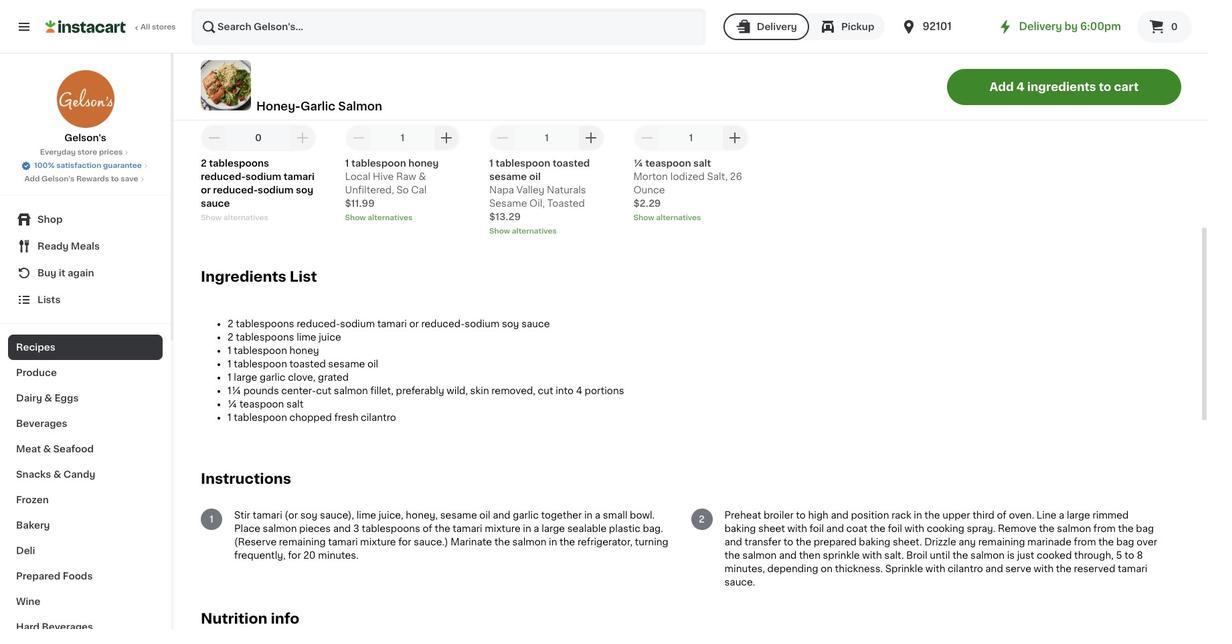 Task type: describe. For each thing, give the bounding box(es) containing it.
92101 button
[[901, 8, 982, 46]]

Search field
[[193, 9, 705, 44]]

garlic
[[300, 101, 335, 111]]

eggs
[[54, 394, 79, 403]]

remaining inside preheat broiler to high and position rack in the upper third of oven. line a large rimmed baking sheet with foil and coat the foil with cooking spray. remove the salmon from the bag and transfer to the prepared baking sheet. drizzle any remaining marinade from the bag over the salmon and then sprinkle with salt. broil until the salmon is just cooked through, 5 to 8 minutes, depending on thickness. sprinkle with cilantro and serve with the reserved tamari sauce.
[[978, 537, 1025, 547]]

0 vertical spatial baking
[[725, 524, 756, 533]]

decrement quantity image for ¼ teaspoon salt
[[639, 130, 655, 146]]

honey inside 1 tablespoon honey local hive raw & unfiltered, so cal $11.99 show alternatives
[[408, 159, 439, 168]]

ready meals link
[[8, 233, 163, 260]]

the down position
[[870, 524, 886, 533]]

dairy
[[16, 394, 42, 403]]

sesame inside the stir tamari (or soy sauce), lime juice, honey, sesame oil and garlic together in a small bowl. place salmon pieces and 3 tablespoons of the tamari mixture in a large sealable plastic bag. (reserve remaining tamari mixture for sauce.) marinate the salmon in the refrigerator, turning frequently, for 20 minutes.
[[440, 511, 477, 520]]

ready meals
[[37, 242, 100, 251]]

everyday store prices link
[[40, 147, 131, 158]]

2 tablespoons reduced-sodium tamari or reduced-sodium soy sauce 2 tablespoons lime juice 1 tablespoon honey 1 tablespoon toasted sesame oil 1 large garlic clove, grated 1¼ pounds center-cut salmon fillet, preferably wild, skin removed, cut into 4 portions ¼ teaspoon salt 1 tablespoon chopped fresh cilantro
[[228, 319, 624, 422]]

again
[[68, 268, 94, 278]]

thickness.
[[835, 564, 883, 574]]

2 for 2 tablespoons reduced-sodium tamari or reduced-sodium soy sauce 2 tablespoons lime juice 1 tablespoon honey 1 tablespoon toasted sesame oil 1 large garlic clove, grated 1¼ pounds center-cut salmon fillet, preferably wild, skin removed, cut into 4 portions ¼ teaspoon salt 1 tablespoon chopped fresh cilantro
[[228, 319, 233, 329]]

salmon left is
[[971, 551, 1005, 560]]

recipes
[[16, 343, 55, 352]]

just
[[1017, 551, 1034, 560]]

transfer
[[745, 537, 781, 547]]

everyday store prices
[[40, 149, 123, 156]]

4 product group from the left
[[634, 4, 749, 223]]

morton
[[634, 172, 668, 181]]

oil,
[[529, 199, 545, 208]]

delivery for delivery by 6:00pm
[[1019, 21, 1062, 31]]

6:00pm
[[1080, 21, 1121, 31]]

salmon down "(or"
[[263, 524, 297, 533]]

marinate
[[451, 537, 492, 547]]

20
[[303, 551, 316, 560]]

alternatives inside 2 tablespoons reduced-sodium tamari or reduced-sodium soy sauce show alternatives
[[223, 214, 268, 221]]

increment quantity image for 1 tablespoon toasted sesame oil
[[583, 130, 599, 146]]

coat
[[846, 524, 868, 533]]

produce
[[16, 368, 57, 378]]

cilantro inside preheat broiler to high and position rack in the upper third of oven. line a large rimmed baking sheet with foil and coat the foil with cooking spray. remove the salmon from the bag and transfer to the prepared baking sheet. drizzle any remaining marinade from the bag over the salmon and then sprinkle with salt. broil until the salmon is just cooked through, 5 to 8 minutes, depending on thickness. sprinkle with cilantro and serve with the reserved tamari sauce.
[[948, 564, 983, 574]]

chopped
[[289, 413, 332, 422]]

meat & seafood link
[[8, 436, 163, 462]]

sauce.)
[[414, 537, 448, 547]]

92101
[[923, 21, 952, 31]]

sauce for 2 tablespoons reduced-sodium tamari or reduced-sodium soy sauce 2 tablespoons lime juice 1 tablespoon honey 1 tablespoon toasted sesame oil 1 large garlic clove, grated 1¼ pounds center-cut salmon fillet, preferably wild, skin removed, cut into 4 portions ¼ teaspoon salt 1 tablespoon chopped fresh cilantro
[[522, 319, 550, 329]]

to down sheet
[[784, 537, 793, 547]]

third
[[973, 511, 995, 520]]

rimmed
[[1093, 511, 1129, 520]]

a for line
[[1059, 511, 1064, 520]]

add gelson's rewards to save
[[24, 175, 138, 183]]

minutes.
[[318, 551, 359, 560]]

4 inside button
[[1017, 81, 1025, 92]]

buy it again link
[[8, 260, 163, 286]]

and up prepared
[[826, 524, 844, 533]]

the down cooked
[[1056, 564, 1072, 574]]

salt,
[[707, 172, 728, 181]]

soy inside the stir tamari (or soy sauce), lime juice, honey, sesame oil and garlic together in a small bowl. place salmon pieces and 3 tablespoons of the tamari mixture in a large sealable plastic bag. (reserve remaining tamari mixture for sauce.) marinate the salmon in the refrigerator, turning frequently, for 20 minutes.
[[300, 511, 317, 520]]

alternatives inside 1 tablespoon toasted sesame oil napa valley naturals sesame oil, toasted $13.29 show alternatives
[[512, 227, 557, 235]]

0 inside button
[[1171, 22, 1178, 31]]

sprinkle
[[823, 551, 860, 560]]

2 for 2
[[699, 515, 705, 524]]

buy it again
[[37, 268, 94, 278]]

0 horizontal spatial for
[[288, 551, 301, 560]]

the up then
[[796, 537, 811, 547]]

soy for 2 tablespoons reduced-sodium tamari or reduced-sodium soy sauce show alternatives
[[296, 185, 313, 195]]

through,
[[1074, 551, 1114, 560]]

refrigerator,
[[578, 537, 633, 547]]

garlic inside '2 tablespoons reduced-sodium tamari or reduced-sodium soy sauce 2 tablespoons lime juice 1 tablespoon honey 1 tablespoon toasted sesame oil 1 large garlic clove, grated 1¼ pounds center-cut salmon fillet, preferably wild, skin removed, cut into 4 portions ¼ teaspoon salt 1 tablespoon chopped fresh cilantro'
[[260, 373, 286, 382]]

garlic inside the stir tamari (or soy sauce), lime juice, honey, sesame oil and garlic together in a small bowl. place salmon pieces and 3 tablespoons of the tamari mixture in a large sealable plastic bag. (reserve remaining tamari mixture for sauce.) marinate the salmon in the refrigerator, turning frequently, for 20 minutes.
[[513, 511, 539, 520]]

wild,
[[447, 386, 468, 395]]

ingredients list
[[201, 270, 317, 284]]

bakery link
[[8, 513, 163, 538]]

the down line
[[1039, 524, 1055, 533]]

ingredients
[[201, 270, 286, 284]]

high
[[808, 511, 829, 520]]

gelson's link
[[56, 70, 115, 145]]

preferably
[[396, 386, 444, 395]]

1 vertical spatial from
[[1074, 537, 1096, 547]]

plastic
[[609, 524, 640, 533]]

save
[[121, 175, 138, 183]]

wine
[[16, 597, 40, 606]]

lists link
[[8, 286, 163, 313]]

add gelson's rewards to save link
[[24, 174, 146, 185]]

with up thickness.
[[862, 551, 882, 560]]

tablespoons inside the stir tamari (or soy sauce), lime juice, honey, sesame oil and garlic together in a small bowl. place salmon pieces and 3 tablespoons of the tamari mixture in a large sealable plastic bag. (reserve remaining tamari mixture for sauce.) marinate the salmon in the refrigerator, turning frequently, for 20 minutes.
[[362, 524, 420, 533]]

the up through,
[[1098, 537, 1114, 547]]

rack
[[892, 511, 912, 520]]

teaspoon inside '2 tablespoons reduced-sodium tamari or reduced-sodium soy sauce 2 tablespoons lime juice 1 tablespoon honey 1 tablespoon toasted sesame oil 1 large garlic clove, grated 1¼ pounds center-cut salmon fillet, preferably wild, skin removed, cut into 4 portions ¼ teaspoon salt 1 tablespoon chopped fresh cilantro'
[[239, 399, 284, 409]]

soy for 2 tablespoons reduced-sodium tamari or reduced-sodium soy sauce 2 tablespoons lime juice 1 tablespoon honey 1 tablespoon toasted sesame oil 1 large garlic clove, grated 1¼ pounds center-cut salmon fillet, preferably wild, skin removed, cut into 4 portions ¼ teaspoon salt 1 tablespoon chopped fresh cilantro
[[502, 319, 519, 329]]

cal
[[411, 185, 427, 195]]

nutrition info
[[201, 612, 299, 626]]

salmon down together
[[512, 537, 547, 547]]

large inside '2 tablespoons reduced-sodium tamari or reduced-sodium soy sauce 2 tablespoons lime juice 1 tablespoon honey 1 tablespoon toasted sesame oil 1 large garlic clove, grated 1¼ pounds center-cut salmon fillet, preferably wild, skin removed, cut into 4 portions ¼ teaspoon salt 1 tablespoon chopped fresh cilantro'
[[234, 373, 257, 382]]

cart
[[1114, 81, 1139, 92]]

or for tablespoons
[[409, 319, 419, 329]]

and down preheat
[[725, 537, 742, 547]]

increment quantity image for 1
[[727, 130, 743, 146]]

tamari inside 2 tablespoons reduced-sodium tamari or reduced-sodium soy sauce show alternatives
[[284, 172, 315, 181]]

toasted inside '2 tablespoons reduced-sodium tamari or reduced-sodium soy sauce 2 tablespoons lime juice 1 tablespoon honey 1 tablespoon toasted sesame oil 1 large garlic clove, grated 1¼ pounds center-cut salmon fillet, preferably wild, skin removed, cut into 4 portions ¼ teaspoon salt 1 tablespoon chopped fresh cilantro'
[[289, 359, 326, 369]]

honey inside '2 tablespoons reduced-sodium tamari or reduced-sodium soy sauce 2 tablespoons lime juice 1 tablespoon honey 1 tablespoon toasted sesame oil 1 large garlic clove, grated 1¼ pounds center-cut salmon fillet, preferably wild, skin removed, cut into 4 portions ¼ teaspoon salt 1 tablespoon chopped fresh cilantro'
[[289, 346, 319, 355]]

to right 5
[[1125, 551, 1134, 560]]

3 product group from the left
[[489, 4, 604, 237]]

to left save at the top of page
[[111, 175, 119, 183]]

remove
[[998, 524, 1037, 533]]

2 tablespoons reduced-sodium tamari or reduced-sodium soy sauce show alternatives
[[201, 159, 315, 221]]

broil
[[906, 551, 928, 560]]

show inside 2 tablespoons reduced-sodium tamari or reduced-sodium soy sauce show alternatives
[[201, 214, 222, 221]]

increment quantity image for 0
[[295, 130, 311, 146]]

0 horizontal spatial a
[[534, 524, 539, 533]]

cooking
[[927, 524, 964, 533]]

produce link
[[8, 360, 163, 386]]

deli link
[[8, 538, 163, 564]]

tablespoons inside 2 tablespoons reduced-sodium tamari or reduced-sodium soy sauce show alternatives
[[209, 159, 269, 168]]

by
[[1065, 21, 1078, 31]]

8
[[1137, 551, 1143, 560]]

beverages
[[16, 419, 67, 428]]

naturals
[[547, 185, 586, 195]]

wine link
[[8, 589, 163, 614]]

in left 'sealable'
[[523, 524, 531, 533]]

seafood
[[53, 444, 94, 454]]

bowl.
[[630, 511, 655, 520]]

1¼
[[228, 386, 241, 395]]

gelson's inside gelson's link
[[64, 133, 106, 143]]

alternatives inside 1 tablespoon honey local hive raw & unfiltered, so cal $11.99 show alternatives
[[368, 214, 413, 221]]

1 horizontal spatial mixture
[[485, 524, 521, 533]]

oil inside 1 tablespoon toasted sesame oil napa valley naturals sesame oil, toasted $13.29 show alternatives
[[529, 172, 541, 181]]

delivery by 6:00pm
[[1019, 21, 1121, 31]]

1 foil from the left
[[810, 524, 824, 533]]

2 product group from the left
[[345, 4, 460, 223]]

gelson's logo image
[[56, 70, 115, 129]]

salt inside '2 tablespoons reduced-sodium tamari or reduced-sodium soy sauce 2 tablespoons lime juice 1 tablespoon honey 1 tablespoon toasted sesame oil 1 large garlic clove, grated 1¼ pounds center-cut salmon fillet, preferably wild, skin removed, cut into 4 portions ¼ teaspoon salt 1 tablespoon chopped fresh cilantro'
[[286, 399, 303, 409]]

& for eggs
[[44, 394, 52, 403]]

oil inside '2 tablespoons reduced-sodium tamari or reduced-sodium soy sauce 2 tablespoons lime juice 1 tablespoon honey 1 tablespoon toasted sesame oil 1 large garlic clove, grated 1¼ pounds center-cut salmon fillet, preferably wild, skin removed, cut into 4 portions ¼ teaspoon salt 1 tablespoon chopped fresh cilantro'
[[367, 359, 378, 369]]

together
[[541, 511, 582, 520]]

cilantro inside '2 tablespoons reduced-sodium tamari or reduced-sodium soy sauce 2 tablespoons lime juice 1 tablespoon honey 1 tablespoon toasted sesame oil 1 large garlic clove, grated 1¼ pounds center-cut salmon fillet, preferably wild, skin removed, cut into 4 portions ¼ teaspoon salt 1 tablespoon chopped fresh cilantro'
[[361, 413, 396, 422]]

shop
[[37, 215, 63, 224]]

show alternatives button for toasted
[[489, 226, 604, 237]]

and left together
[[493, 511, 510, 520]]

dairy & eggs link
[[8, 386, 163, 411]]

salmon down the 'transfer'
[[743, 551, 777, 560]]

until
[[930, 551, 950, 560]]

it
[[59, 268, 65, 278]]

small
[[603, 511, 628, 520]]

$13.29
[[489, 212, 521, 221]]

2 foil from the left
[[888, 524, 902, 533]]

marinade
[[1028, 537, 1072, 547]]

store
[[77, 149, 97, 156]]

show alternatives button for $11.99
[[345, 213, 460, 223]]

rewards
[[76, 175, 109, 183]]

sauce for 2 tablespoons reduced-sodium tamari or reduced-sodium soy sauce show alternatives
[[201, 199, 230, 208]]

the down 'sealable'
[[560, 537, 575, 547]]

0 horizontal spatial mixture
[[360, 537, 396, 547]]



Task type: locate. For each thing, give the bounding box(es) containing it.
gelson's down 100%
[[42, 175, 74, 183]]

0 vertical spatial bag
[[1136, 524, 1154, 533]]

salt up iodized
[[693, 159, 711, 168]]

¼ up morton
[[634, 159, 643, 168]]

2 vertical spatial oil
[[479, 511, 490, 520]]

1 tablespoon honey local hive raw & unfiltered, so cal $11.99 show alternatives
[[345, 159, 439, 221]]

show alternatives button down 'oil,'
[[489, 226, 604, 237]]

drizzle
[[924, 537, 956, 547]]

add down 100%
[[24, 175, 40, 183]]

clove,
[[288, 373, 316, 382]]

to left cart
[[1099, 81, 1111, 92]]

with down "broiler"
[[787, 524, 807, 533]]

center-
[[281, 386, 316, 395]]

teaspoon up morton
[[645, 159, 691, 168]]

oil up valley
[[529, 172, 541, 181]]

0 vertical spatial of
[[997, 511, 1007, 520]]

decrement quantity image for 1 tablespoon toasted sesame oil
[[495, 130, 511, 146]]

add 4 ingredients to cart
[[990, 81, 1139, 92]]

delivery by 6:00pm link
[[998, 19, 1121, 35]]

from
[[1094, 524, 1116, 533], [1074, 537, 1096, 547]]

1 horizontal spatial ¼
[[634, 159, 643, 168]]

of inside preheat broiler to high and position rack in the upper third of oven. line a large rimmed baking sheet with foil and coat the foil with cooking spray. remove the salmon from the bag and transfer to the prepared baking sheet. drizzle any remaining marinade from the bag over the salmon and then sprinkle with salt. broil until the salmon is just cooked through, 5 to 8 minutes, depending on thickness. sprinkle with cilantro and serve with the reserved tamari sauce.
[[997, 511, 1007, 520]]

iodized
[[670, 172, 705, 181]]

the right marinate
[[494, 537, 510, 547]]

buy
[[37, 268, 56, 278]]

for left 20
[[288, 551, 301, 560]]

decrement quantity image
[[350, 130, 366, 146]]

1 horizontal spatial teaspoon
[[645, 159, 691, 168]]

large up 1¼
[[234, 373, 257, 382]]

and right high
[[831, 511, 849, 520]]

or inside '2 tablespoons reduced-sodium tamari or reduced-sodium soy sauce 2 tablespoons lime juice 1 tablespoon honey 1 tablespoon toasted sesame oil 1 large garlic clove, grated 1¼ pounds center-cut salmon fillet, preferably wild, skin removed, cut into 4 portions ¼ teaspoon salt 1 tablespoon chopped fresh cilantro'
[[409, 319, 419, 329]]

0 vertical spatial soy
[[296, 185, 313, 195]]

1 vertical spatial mixture
[[360, 537, 396, 547]]

add 4 ingredients to cart button
[[947, 69, 1181, 105]]

show alternatives button for alternatives
[[634, 213, 749, 223]]

1 horizontal spatial sesame
[[440, 511, 477, 520]]

tablespoon inside 1 tablespoon honey local hive raw & unfiltered, so cal $11.99 show alternatives
[[351, 159, 406, 168]]

add for add 4 ingredients to cart
[[990, 81, 1014, 92]]

0 horizontal spatial sauce
[[201, 199, 230, 208]]

with down cooked
[[1034, 564, 1054, 574]]

product group containing 0
[[201, 4, 316, 223]]

1 vertical spatial garlic
[[513, 511, 539, 520]]

& for candy
[[53, 470, 61, 479]]

sauce.
[[725, 578, 755, 587]]

& left candy
[[53, 470, 61, 479]]

delivery inside "button"
[[757, 22, 797, 31]]

1 horizontal spatial decrement quantity image
[[495, 130, 511, 146]]

increment quantity image
[[295, 130, 311, 146], [727, 130, 743, 146]]

1 horizontal spatial add
[[990, 81, 1014, 92]]

bag.
[[643, 524, 663, 533]]

1 vertical spatial toasted
[[289, 359, 326, 369]]

& right meat
[[43, 444, 51, 454]]

grated
[[318, 373, 349, 382]]

over
[[1137, 537, 1157, 547]]

remaining up 20
[[279, 537, 326, 547]]

honey up 'raw'
[[408, 159, 439, 168]]

show inside 1 tablespoon toasted sesame oil napa valley naturals sesame oil, toasted $13.29 show alternatives
[[489, 227, 510, 235]]

1 horizontal spatial oil
[[479, 511, 490, 520]]

a up 'sealable'
[[595, 511, 601, 520]]

1 vertical spatial gelson's
[[42, 175, 74, 183]]

1 vertical spatial large
[[1067, 511, 1090, 520]]

1 horizontal spatial cut
[[538, 386, 553, 395]]

2 horizontal spatial a
[[1059, 511, 1064, 520]]

mixture down "juice,"
[[360, 537, 396, 547]]

0 horizontal spatial 4
[[576, 386, 582, 395]]

1 vertical spatial 0
[[255, 133, 262, 142]]

meat & seafood
[[16, 444, 94, 454]]

with down 'until'
[[926, 564, 945, 574]]

pounds
[[243, 386, 279, 395]]

the down rimmed
[[1118, 524, 1134, 533]]

large inside preheat broiler to high and position rack in the upper third of oven. line a large rimmed baking sheet with foil and coat the foil with cooking spray. remove the salmon from the bag and transfer to the prepared baking sheet. drizzle any remaining marinade from the bag over the salmon and then sprinkle with salt. broil until the salmon is just cooked through, 5 to 8 minutes, depending on thickness. sprinkle with cilantro and serve with the reserved tamari sauce.
[[1067, 511, 1090, 520]]

0 horizontal spatial baking
[[725, 524, 756, 533]]

1 vertical spatial ¼
[[228, 399, 237, 409]]

show
[[201, 214, 222, 221], [345, 214, 366, 221], [634, 214, 654, 221], [489, 227, 510, 235]]

0 vertical spatial for
[[398, 537, 411, 547]]

honey
[[408, 159, 439, 168], [289, 346, 319, 355]]

0 horizontal spatial remaining
[[279, 537, 326, 547]]

soy inside '2 tablespoons reduced-sodium tamari or reduced-sodium soy sauce 2 tablespoons lime juice 1 tablespoon honey 1 tablespoon toasted sesame oil 1 large garlic clove, grated 1¼ pounds center-cut salmon fillet, preferably wild, skin removed, cut into 4 portions ¼ teaspoon salt 1 tablespoon chopped fresh cilantro'
[[502, 319, 519, 329]]

2 for 2 tablespoons reduced-sodium tamari or reduced-sodium soy sauce show alternatives
[[201, 159, 207, 168]]

0 horizontal spatial teaspoon
[[239, 399, 284, 409]]

0 inside product group
[[255, 133, 262, 142]]

tamari inside '2 tablespoons reduced-sodium tamari or reduced-sodium soy sauce 2 tablespoons lime juice 1 tablespoon honey 1 tablespoon toasted sesame oil 1 large garlic clove, grated 1¼ pounds center-cut salmon fillet, preferably wild, skin removed, cut into 4 portions ¼ teaspoon salt 1 tablespoon chopped fresh cilantro'
[[377, 319, 407, 329]]

1 horizontal spatial a
[[595, 511, 601, 520]]

stir
[[234, 511, 250, 520]]

gelson's up store
[[64, 133, 106, 143]]

0 vertical spatial lime
[[297, 333, 316, 342]]

teaspoon down pounds
[[239, 399, 284, 409]]

foil down high
[[810, 524, 824, 533]]

soy
[[296, 185, 313, 195], [502, 319, 519, 329], [300, 511, 317, 520]]

and left the 3
[[333, 524, 351, 533]]

bag
[[1136, 524, 1154, 533], [1116, 537, 1134, 547]]

1 cut from the left
[[316, 386, 332, 395]]

lime up the 3
[[357, 511, 376, 520]]

removed,
[[491, 386, 535, 395]]

on
[[821, 564, 833, 574]]

1 vertical spatial salt
[[286, 399, 303, 409]]

salmon
[[338, 101, 382, 111]]

product group
[[201, 4, 316, 223], [345, 4, 460, 223], [489, 4, 604, 237], [634, 4, 749, 223]]

0 horizontal spatial cut
[[316, 386, 332, 395]]

in inside preheat broiler to high and position rack in the upper third of oven. line a large rimmed baking sheet with foil and coat the foil with cooking spray. remove the salmon from the bag and transfer to the prepared baking sheet. drizzle any remaining marinade from the bag over the salmon and then sprinkle with salt. broil until the salmon is just cooked through, 5 to 8 minutes, depending on thickness. sprinkle with cilantro and serve with the reserved tamari sauce.
[[914, 511, 922, 520]]

¼ inside ¼ teaspoon salt morton iodized salt, 26 ounce $2.29 show alternatives
[[634, 159, 643, 168]]

dairy & eggs
[[16, 394, 79, 403]]

add inside button
[[990, 81, 1014, 92]]

cut left into
[[538, 386, 553, 395]]

is
[[1007, 551, 1015, 560]]

to
[[1099, 81, 1111, 92], [111, 175, 119, 183], [796, 511, 806, 520], [784, 537, 793, 547], [1125, 551, 1134, 560]]

large right line
[[1067, 511, 1090, 520]]

0 vertical spatial sesame
[[489, 172, 527, 181]]

1 increment quantity image from the left
[[439, 130, 455, 146]]

remaining
[[279, 537, 326, 547], [978, 537, 1025, 547]]

1 inside 1 tablespoon toasted sesame oil napa valley naturals sesame oil, toasted $13.29 show alternatives
[[489, 159, 493, 168]]

2 cut from the left
[[538, 386, 553, 395]]

0 vertical spatial honey
[[408, 159, 439, 168]]

so
[[396, 185, 409, 195]]

¼ inside '2 tablespoons reduced-sodium tamari or reduced-sodium soy sauce 2 tablespoons lime juice 1 tablespoon honey 1 tablespoon toasted sesame oil 1 large garlic clove, grated 1¼ pounds center-cut salmon fillet, preferably wild, skin removed, cut into 4 portions ¼ teaspoon salt 1 tablespoon chopped fresh cilantro'
[[228, 399, 237, 409]]

0 vertical spatial cilantro
[[361, 413, 396, 422]]

alternatives down 'oil,'
[[512, 227, 557, 235]]

1 horizontal spatial of
[[997, 511, 1007, 520]]

the down any
[[953, 551, 968, 560]]

toasted up naturals
[[553, 159, 590, 168]]

0 horizontal spatial garlic
[[260, 373, 286, 382]]

a
[[595, 511, 601, 520], [1059, 511, 1064, 520], [534, 524, 539, 533]]

or for alternatives
[[201, 185, 211, 195]]

prepared
[[814, 537, 857, 547]]

the up minutes,
[[725, 551, 740, 560]]

1 vertical spatial sauce
[[522, 319, 550, 329]]

0 horizontal spatial salt
[[286, 399, 303, 409]]

a for in
[[595, 511, 601, 520]]

sesame inside '2 tablespoons reduced-sodium tamari or reduced-sodium soy sauce 2 tablespoons lime juice 1 tablespoon honey 1 tablespoon toasted sesame oil 1 large garlic clove, grated 1¼ pounds center-cut salmon fillet, preferably wild, skin removed, cut into 4 portions ¼ teaspoon salt 1 tablespoon chopped fresh cilantro'
[[328, 359, 365, 369]]

guarantee
[[103, 162, 142, 169]]

pickup
[[841, 22, 874, 31]]

0 vertical spatial or
[[201, 185, 211, 195]]

lime inside the stir tamari (or soy sauce), lime juice, honey, sesame oil and garlic together in a small bowl. place salmon pieces and 3 tablespoons of the tamari mixture in a large sealable plastic bag. (reserve remaining tamari mixture for sauce.) marinate the salmon in the refrigerator, turning frequently, for 20 minutes.
[[357, 511, 376, 520]]

alternatives inside ¼ teaspoon salt morton iodized salt, 26 ounce $2.29 show alternatives
[[656, 214, 701, 221]]

0 vertical spatial mixture
[[485, 524, 521, 533]]

a inside preheat broiler to high and position rack in the upper third of oven. line a large rimmed baking sheet with foil and coat the foil with cooking spray. remove the salmon from the bag and transfer to the prepared baking sheet. drizzle any remaining marinade from the bag over the salmon and then sprinkle with salt. broil until the salmon is just cooked through, 5 to 8 minutes, depending on thickness. sprinkle with cilantro and serve with the reserved tamari sauce.
[[1059, 511, 1064, 520]]

show inside ¼ teaspoon salt morton iodized salt, 26 ounce $2.29 show alternatives
[[634, 214, 654, 221]]

0 horizontal spatial decrement quantity image
[[206, 130, 222, 146]]

1 horizontal spatial baking
[[859, 537, 890, 547]]

0 horizontal spatial toasted
[[289, 359, 326, 369]]

service type group
[[723, 13, 885, 40]]

large inside the stir tamari (or soy sauce), lime juice, honey, sesame oil and garlic together in a small bowl. place salmon pieces and 3 tablespoons of the tamari mixture in a large sealable plastic bag. (reserve remaining tamari mixture for sauce.) marinate the salmon in the refrigerator, turning frequently, for 20 minutes.
[[542, 524, 565, 533]]

(reserve
[[234, 537, 277, 547]]

depending
[[767, 564, 818, 574]]

1 horizontal spatial salt
[[693, 159, 711, 168]]

oil up fillet,
[[367, 359, 378, 369]]

oil
[[529, 172, 541, 181], [367, 359, 378, 369], [479, 511, 490, 520]]

remaining up is
[[978, 537, 1025, 547]]

1 decrement quantity image from the left
[[206, 130, 222, 146]]

1 vertical spatial oil
[[367, 359, 378, 369]]

salmon down grated
[[334, 386, 368, 395]]

100% satisfaction guarantee
[[34, 162, 142, 169]]

with up sheet.
[[905, 524, 924, 533]]

foil down rack at the right bottom of page
[[888, 524, 902, 533]]

1 horizontal spatial show alternatives button
[[489, 226, 604, 237]]

sheet.
[[893, 537, 922, 547]]

1 horizontal spatial or
[[409, 319, 419, 329]]

prepared foods
[[16, 572, 93, 581]]

spray.
[[967, 524, 996, 533]]

5
[[1116, 551, 1122, 560]]

&
[[419, 172, 426, 181], [44, 394, 52, 403], [43, 444, 51, 454], [53, 470, 61, 479]]

2 horizontal spatial sesame
[[489, 172, 527, 181]]

¼ down 1¼
[[228, 399, 237, 409]]

2 horizontal spatial large
[[1067, 511, 1090, 520]]

to left high
[[796, 511, 806, 520]]

1 horizontal spatial 0
[[1171, 22, 1178, 31]]

salt down center-
[[286, 399, 303, 409]]

the up the cooking
[[925, 511, 940, 520]]

0 vertical spatial from
[[1094, 524, 1116, 533]]

salt inside ¼ teaspoon salt morton iodized salt, 26 ounce $2.29 show alternatives
[[693, 159, 711, 168]]

oil up marinate
[[479, 511, 490, 520]]

4 left ingredients
[[1017, 81, 1025, 92]]

sauce inside 2 tablespoons reduced-sodium tamari or reduced-sodium soy sauce show alternatives
[[201, 199, 230, 208]]

1 horizontal spatial for
[[398, 537, 411, 547]]

baking down preheat
[[725, 524, 756, 533]]

raw
[[396, 172, 416, 181]]

mixture up marinate
[[485, 524, 521, 533]]

1 vertical spatial teaspoon
[[239, 399, 284, 409]]

1 horizontal spatial honey
[[408, 159, 439, 168]]

all stores
[[141, 23, 176, 31]]

1 inside 1 tablespoon honey local hive raw & unfiltered, so cal $11.99 show alternatives
[[345, 159, 349, 168]]

for left sauce.)
[[398, 537, 411, 547]]

0 vertical spatial salt
[[693, 159, 711, 168]]

ounce
[[634, 185, 665, 195]]

any
[[959, 537, 976, 547]]

0 horizontal spatial increment quantity image
[[439, 130, 455, 146]]

1 vertical spatial bag
[[1116, 537, 1134, 547]]

beverages link
[[8, 411, 163, 436]]

increment quantity image for 1 tablespoon honey
[[439, 130, 455, 146]]

1 horizontal spatial sauce
[[522, 319, 550, 329]]

frozen
[[16, 495, 49, 505]]

1 horizontal spatial 4
[[1017, 81, 1025, 92]]

or
[[201, 185, 211, 195], [409, 319, 419, 329]]

to inside button
[[1099, 81, 1111, 92]]

a left 'sealable'
[[534, 524, 539, 533]]

a right line
[[1059, 511, 1064, 520]]

cilantro down fillet,
[[361, 413, 396, 422]]

increment quantity image down garlic
[[295, 130, 311, 146]]

sealable
[[567, 524, 607, 533]]

position
[[851, 511, 889, 520]]

instructions
[[201, 472, 291, 486]]

0 vertical spatial 0
[[1171, 22, 1178, 31]]

show alternatives button down iodized
[[634, 213, 749, 223]]

1 horizontal spatial garlic
[[513, 511, 539, 520]]

and up 'depending'
[[779, 551, 797, 560]]

None search field
[[191, 8, 706, 46]]

ready meals button
[[8, 233, 163, 260]]

0 horizontal spatial sesame
[[328, 359, 365, 369]]

2 horizontal spatial oil
[[529, 172, 541, 181]]

1 horizontal spatial large
[[542, 524, 565, 533]]

1 horizontal spatial increment quantity image
[[727, 130, 743, 146]]

of inside the stir tamari (or soy sauce), lime juice, honey, sesame oil and garlic together in a small bowl. place salmon pieces and 3 tablespoons of the tamari mixture in a large sealable plastic bag. (reserve remaining tamari mixture for sauce.) marinate the salmon in the refrigerator, turning frequently, for 20 minutes.
[[423, 524, 432, 533]]

0 vertical spatial oil
[[529, 172, 541, 181]]

sodium
[[245, 172, 281, 181], [258, 185, 294, 195], [340, 319, 375, 329], [465, 319, 500, 329]]

& for seafood
[[43, 444, 51, 454]]

4 inside '2 tablespoons reduced-sodium tamari or reduced-sodium soy sauce 2 tablespoons lime juice 1 tablespoon honey 1 tablespoon toasted sesame oil 1 large garlic clove, grated 1¼ pounds center-cut salmon fillet, preferably wild, skin removed, cut into 4 portions ¼ teaspoon salt 1 tablespoon chopped fresh cilantro'
[[576, 386, 582, 395]]

alternatives down $2.29
[[656, 214, 701, 221]]

sesame up marinate
[[440, 511, 477, 520]]

toasted up clove,
[[289, 359, 326, 369]]

meat
[[16, 444, 41, 454]]

2 vertical spatial sesame
[[440, 511, 477, 520]]

2
[[201, 159, 207, 168], [228, 319, 233, 329], [228, 333, 233, 342], [699, 515, 705, 524]]

cilantro down any
[[948, 564, 983, 574]]

lime inside '2 tablespoons reduced-sodium tamari or reduced-sodium soy sauce 2 tablespoons lime juice 1 tablespoon honey 1 tablespoon toasted sesame oil 1 large garlic clove, grated 1¼ pounds center-cut salmon fillet, preferably wild, skin removed, cut into 4 portions ¼ teaspoon salt 1 tablespoon chopped fresh cilantro'
[[297, 333, 316, 342]]

alternatives up ingredients
[[223, 214, 268, 221]]

preheat broiler to high and position rack in the upper third of oven. line a large rimmed baking sheet with foil and coat the foil with cooking spray. remove the salmon from the bag and transfer to the prepared baking sheet. drizzle any remaining marinade from the bag over the salmon and then sprinkle with salt. broil until the salmon is just cooked through, 5 to 8 minutes, depending on thickness. sprinkle with cilantro and serve with the reserved tamari sauce.
[[725, 511, 1157, 587]]

increment quantity image up 26
[[727, 130, 743, 146]]

3
[[353, 524, 359, 533]]

from down rimmed
[[1094, 524, 1116, 533]]

soy inside 2 tablespoons reduced-sodium tamari or reduced-sodium soy sauce show alternatives
[[296, 185, 313, 195]]

prepared foods link
[[8, 564, 163, 589]]

minutes,
[[725, 564, 765, 574]]

decrement quantity image
[[206, 130, 222, 146], [495, 130, 511, 146], [639, 130, 655, 146]]

0 vertical spatial toasted
[[553, 159, 590, 168]]

1 horizontal spatial lime
[[357, 511, 376, 520]]

show inside 1 tablespoon honey local hive raw & unfiltered, so cal $11.99 show alternatives
[[345, 214, 366, 221]]

bag up over
[[1136, 524, 1154, 533]]

0 horizontal spatial bag
[[1116, 537, 1134, 547]]

0 horizontal spatial add
[[24, 175, 40, 183]]

1 horizontal spatial increment quantity image
[[583, 130, 599, 146]]

cut down grated
[[316, 386, 332, 395]]

2 inside 2 tablespoons reduced-sodium tamari or reduced-sodium soy sauce show alternatives
[[201, 159, 207, 168]]

from up through,
[[1074, 537, 1096, 547]]

baking down the coat
[[859, 537, 890, 547]]

1 vertical spatial lime
[[357, 511, 376, 520]]

hive
[[373, 172, 394, 181]]

tablespoon inside 1 tablespoon toasted sesame oil napa valley naturals sesame oil, toasted $13.29 show alternatives
[[496, 159, 550, 168]]

the up sauce.)
[[435, 524, 450, 533]]

1 vertical spatial cilantro
[[948, 564, 983, 574]]

0 vertical spatial gelson's
[[64, 133, 106, 143]]

& inside 1 tablespoon honey local hive raw & unfiltered, so cal $11.99 show alternatives
[[419, 172, 426, 181]]

instacart logo image
[[46, 19, 126, 35]]

1 vertical spatial for
[[288, 551, 301, 560]]

0
[[1171, 22, 1178, 31], [255, 133, 262, 142]]

of up sauce.)
[[423, 524, 432, 533]]

sesame inside 1 tablespoon toasted sesame oil napa valley naturals sesame oil, toasted $13.29 show alternatives
[[489, 172, 527, 181]]

1 product group from the left
[[201, 4, 316, 223]]

bag up 5
[[1116, 537, 1134, 547]]

0 horizontal spatial cilantro
[[361, 413, 396, 422]]

2 vertical spatial large
[[542, 524, 565, 533]]

0 vertical spatial 4
[[1017, 81, 1025, 92]]

$11.99
[[345, 199, 375, 208]]

0 vertical spatial large
[[234, 373, 257, 382]]

upper
[[943, 511, 970, 520]]

gelson's inside add gelson's rewards to save link
[[42, 175, 74, 183]]

show alternatives button down so
[[345, 213, 460, 223]]

1 vertical spatial or
[[409, 319, 419, 329]]

toasted inside 1 tablespoon toasted sesame oil napa valley naturals sesame oil, toasted $13.29 show alternatives
[[553, 159, 590, 168]]

0 horizontal spatial ¼
[[228, 399, 237, 409]]

2 horizontal spatial show alternatives button
[[634, 213, 749, 223]]

and left serve
[[985, 564, 1003, 574]]

1 horizontal spatial toasted
[[553, 159, 590, 168]]

tamari inside preheat broiler to high and position rack in the upper third of oven. line a large rimmed baking sheet with foil and coat the foil with cooking spray. remove the salmon from the bag and transfer to the prepared baking sheet. drizzle any remaining marinade from the bag over the salmon and then sprinkle with salt. broil until the salmon is just cooked through, 5 to 8 minutes, depending on thickness. sprinkle with cilantro and serve with the reserved tamari sauce.
[[1118, 564, 1148, 574]]

meals
[[71, 242, 100, 251]]

0 horizontal spatial of
[[423, 524, 432, 533]]

garlic up pounds
[[260, 373, 286, 382]]

teaspoon inside ¼ teaspoon salt morton iodized salt, 26 ounce $2.29 show alternatives
[[645, 159, 691, 168]]

all
[[141, 23, 150, 31]]

& up the cal
[[419, 172, 426, 181]]

increment quantity image
[[439, 130, 455, 146], [583, 130, 599, 146]]

add left ingredients
[[990, 81, 1014, 92]]

1 vertical spatial of
[[423, 524, 432, 533]]

2 increment quantity image from the left
[[727, 130, 743, 146]]

4 right into
[[576, 386, 582, 395]]

cut
[[316, 386, 332, 395], [538, 386, 553, 395]]

remaining inside the stir tamari (or soy sauce), lime juice, honey, sesame oil and garlic together in a small bowl. place salmon pieces and 3 tablespoons of the tamari mixture in a large sealable plastic bag. (reserve remaining tamari mixture for sauce.) marinate the salmon in the refrigerator, turning frequently, for 20 minutes.
[[279, 537, 326, 547]]

0 horizontal spatial show alternatives button
[[345, 213, 460, 223]]

& left "eggs"
[[44, 394, 52, 403]]

1 vertical spatial add
[[24, 175, 40, 183]]

bakery
[[16, 521, 50, 530]]

1 increment quantity image from the left
[[295, 130, 311, 146]]

1 horizontal spatial foil
[[888, 524, 902, 533]]

2 increment quantity image from the left
[[583, 130, 599, 146]]

1 horizontal spatial bag
[[1136, 524, 1154, 533]]

of right third
[[997, 511, 1007, 520]]

delivery for delivery
[[757, 22, 797, 31]]

lime left juice
[[297, 333, 316, 342]]

sesame up napa
[[489, 172, 527, 181]]

or inside 2 tablespoons reduced-sodium tamari or reduced-sodium soy sauce show alternatives
[[201, 185, 211, 195]]

3 decrement quantity image from the left
[[639, 130, 655, 146]]

0 horizontal spatial oil
[[367, 359, 378, 369]]

1 vertical spatial honey
[[289, 346, 319, 355]]

2 decrement quantity image from the left
[[495, 130, 511, 146]]

1 remaining from the left
[[279, 537, 326, 547]]

honey up clove,
[[289, 346, 319, 355]]

oven.
[[1009, 511, 1034, 520]]

0 horizontal spatial lime
[[297, 333, 316, 342]]

0 vertical spatial sauce
[[201, 199, 230, 208]]

2 remaining from the left
[[978, 537, 1025, 547]]

0 horizontal spatial 0
[[255, 133, 262, 142]]

add for add gelson's rewards to save
[[24, 175, 40, 183]]

0 vertical spatial teaspoon
[[645, 159, 691, 168]]

sauce
[[201, 199, 230, 208], [522, 319, 550, 329]]

2 vertical spatial soy
[[300, 511, 317, 520]]

oil inside the stir tamari (or soy sauce), lime juice, honey, sesame oil and garlic together in a small bowl. place salmon pieces and 3 tablespoons of the tamari mixture in a large sealable plastic bag. (reserve remaining tamari mixture for sauce.) marinate the salmon in the refrigerator, turning frequently, for 20 minutes.
[[479, 511, 490, 520]]

with
[[787, 524, 807, 533], [905, 524, 924, 533], [862, 551, 882, 560], [926, 564, 945, 574], [1034, 564, 1054, 574]]

¼
[[634, 159, 643, 168], [228, 399, 237, 409]]

garlic left together
[[513, 511, 539, 520]]

sauce inside '2 tablespoons reduced-sodium tamari or reduced-sodium soy sauce 2 tablespoons lime juice 1 tablespoon honey 1 tablespoon toasted sesame oil 1 large garlic clove, grated 1¼ pounds center-cut salmon fillet, preferably wild, skin removed, cut into 4 portions ¼ teaspoon salt 1 tablespoon chopped fresh cilantro'
[[522, 319, 550, 329]]

salmon up marinade
[[1057, 524, 1091, 533]]

sesame up grated
[[328, 359, 365, 369]]

valley
[[517, 185, 545, 195]]

0 vertical spatial garlic
[[260, 373, 286, 382]]

honey-
[[256, 101, 300, 111]]

sesame
[[489, 172, 527, 181], [328, 359, 365, 369], [440, 511, 477, 520]]

salmon inside '2 tablespoons reduced-sodium tamari or reduced-sodium soy sauce 2 tablespoons lime juice 1 tablespoon honey 1 tablespoon toasted sesame oil 1 large garlic clove, grated 1¼ pounds center-cut salmon fillet, preferably wild, skin removed, cut into 4 portions ¼ teaspoon salt 1 tablespoon chopped fresh cilantro'
[[334, 386, 368, 395]]

in down together
[[549, 537, 557, 547]]

1 vertical spatial baking
[[859, 537, 890, 547]]

in up 'sealable'
[[584, 511, 593, 520]]



Task type: vqa. For each thing, say whether or not it's contained in the screenshot.
'of'
yes



